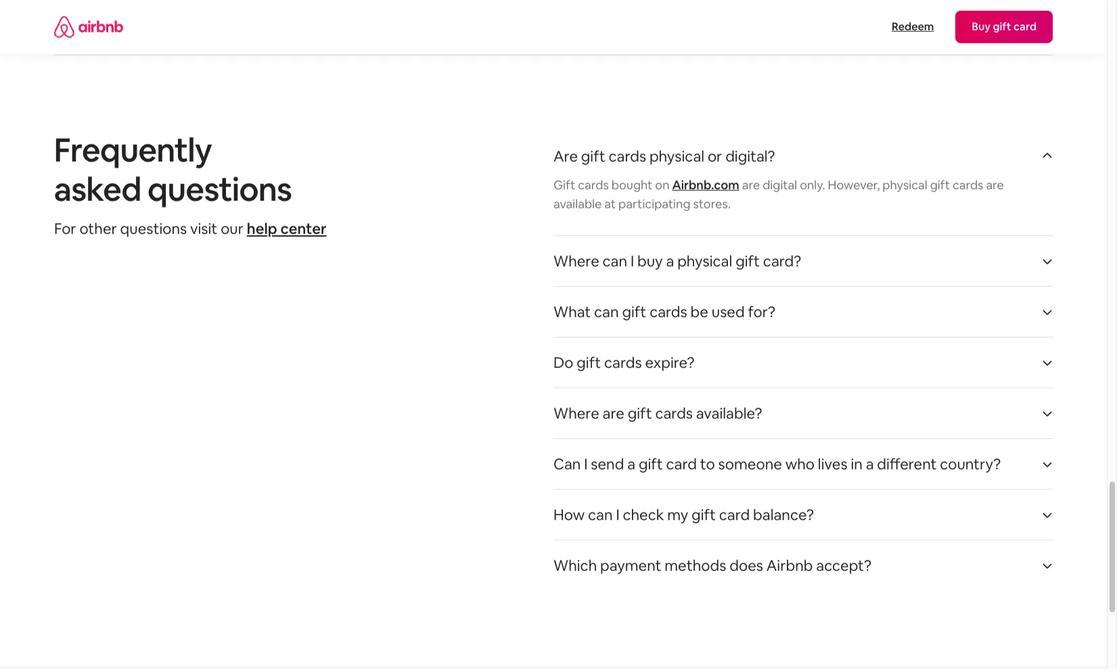 Task type: describe. For each thing, give the bounding box(es) containing it.
are inside dropdown button
[[603, 404, 625, 423]]

card inside can i send a gift card to someone who lives in a different country? dropdown button
[[666, 455, 697, 474]]

gift inside what can gift cards be used for? dropdown button
[[622, 303, 646, 321]]

can i send a gift card to someone who lives in a different country?
[[554, 455, 1001, 474]]

what can gift cards be used for?
[[554, 303, 776, 321]]

someone
[[718, 455, 782, 474]]

however,
[[828, 177, 880, 193]]

gift
[[554, 177, 575, 193]]

where can i buy a physical gift card?
[[554, 252, 801, 271]]

1 horizontal spatial are
[[742, 177, 760, 193]]

i for how
[[616, 506, 620, 525]]

different
[[877, 455, 937, 474]]

frequently asked questions
[[54, 129, 292, 210]]

what
[[554, 303, 591, 321]]

send
[[591, 455, 624, 474]]

are gift cards physical or digital?
[[554, 147, 775, 166]]

frequently
[[54, 129, 212, 171]]

for other questions visit our help center
[[54, 219, 327, 238]]

for?
[[748, 303, 776, 321]]

gift inside are gift cards physical or digital? dropdown button
[[581, 147, 605, 166]]

do gift cards expire? button
[[554, 338, 1053, 388]]

methods
[[665, 556, 726, 575]]

airbnb
[[767, 556, 813, 575]]

asked questions
[[54, 168, 292, 210]]

physical inside dropdown button
[[650, 147, 705, 166]]

on
[[655, 177, 670, 193]]

bought
[[612, 177, 653, 193]]

physical inside are digital only. however, physical gift cards are available at participating stores.
[[883, 177, 928, 193]]

i for where
[[631, 252, 634, 271]]

available?
[[696, 404, 762, 423]]

a inside dropdown button
[[666, 252, 674, 271]]

gift inside do gift cards expire? dropdown button
[[577, 353, 601, 372]]

help
[[247, 219, 277, 238]]

gift cards bought on airbnb.com
[[554, 177, 740, 193]]

our
[[221, 219, 244, 238]]

redeem
[[892, 20, 934, 34]]

other
[[79, 219, 117, 238]]

where can i buy a physical gift card? button
[[554, 236, 1053, 286]]

to
[[700, 455, 715, 474]]

where are gift cards available? button
[[554, 388, 1053, 439]]

buy
[[637, 252, 663, 271]]

my
[[667, 506, 688, 525]]

which payment methods does airbnb accept?
[[554, 556, 872, 575]]

which
[[554, 556, 597, 575]]

which payment methods does airbnb accept? button
[[554, 541, 1053, 591]]

can for where
[[603, 252, 627, 271]]

stores.
[[693, 196, 731, 212]]

airbnb.com
[[672, 177, 740, 193]]

only.
[[800, 177, 825, 193]]

where for where are gift cards available?
[[554, 404, 599, 423]]

are gift cards physical or digital? button
[[554, 131, 1053, 176]]

or
[[708, 147, 722, 166]]



Task type: locate. For each thing, give the bounding box(es) containing it.
i inside can i send a gift card to someone who lives in a different country? dropdown button
[[584, 455, 588, 474]]

0 horizontal spatial are
[[603, 404, 625, 423]]

i inside the how can i check my gift card balance? dropdown button
[[616, 506, 620, 525]]

2 vertical spatial i
[[616, 506, 620, 525]]

2 vertical spatial physical
[[677, 252, 732, 271]]

1 horizontal spatial a
[[666, 252, 674, 271]]

are digital only. however, physical gift cards are available at participating stores.
[[554, 177, 1007, 212]]

i right can at the bottom
[[584, 455, 588, 474]]

how can i check my gift card balance?
[[554, 506, 814, 525]]

where
[[554, 252, 599, 271], [554, 404, 599, 423]]

how can i check my gift card balance? button
[[554, 490, 1053, 540]]

gift inside the how can i check my gift card balance? dropdown button
[[692, 506, 716, 525]]

used
[[712, 303, 745, 321]]

can for how
[[588, 506, 613, 525]]

expire?
[[645, 353, 695, 372]]

profile element
[[570, 0, 1053, 54]]

2 where from the top
[[554, 404, 599, 423]]

are
[[554, 147, 578, 166]]

do
[[554, 353, 574, 372]]

1 vertical spatial physical
[[883, 177, 928, 193]]

cards
[[609, 147, 646, 166], [578, 177, 609, 193], [953, 177, 984, 193], [650, 303, 687, 321], [604, 353, 642, 372], [655, 404, 693, 423]]

where for where can i buy a physical gift card?
[[554, 252, 599, 271]]

gift inside where can i buy a physical gift card? dropdown button
[[736, 252, 760, 271]]

card
[[666, 455, 697, 474], [719, 506, 750, 525]]

available
[[554, 196, 602, 212]]

can
[[603, 252, 627, 271], [594, 303, 619, 321], [588, 506, 613, 525]]

redeem link
[[885, 14, 941, 41]]

where are gift cards available?
[[554, 404, 762, 423]]

check
[[623, 506, 664, 525]]

1 where from the top
[[554, 252, 599, 271]]

1 vertical spatial card
[[719, 506, 750, 525]]

digital?
[[726, 147, 775, 166]]

a
[[666, 252, 674, 271], [627, 455, 635, 474], [866, 455, 874, 474]]

questions
[[120, 219, 187, 238]]

where inside where can i buy a physical gift card? dropdown button
[[554, 252, 599, 271]]

digital
[[763, 177, 797, 193]]

where up can at the bottom
[[554, 404, 599, 423]]

visit
[[190, 219, 217, 238]]

a right in
[[866, 455, 874, 474]]

i inside where can i buy a physical gift card? dropdown button
[[631, 252, 634, 271]]

card left to
[[666, 455, 697, 474]]

can
[[554, 455, 581, 474]]

a right send
[[627, 455, 635, 474]]

1 vertical spatial where
[[554, 404, 599, 423]]

i left check
[[616, 506, 620, 525]]

can left buy
[[603, 252, 627, 271]]

0 horizontal spatial card
[[666, 455, 697, 474]]

who
[[785, 455, 815, 474]]

for
[[54, 219, 76, 238]]

0 vertical spatial physical
[[650, 147, 705, 166]]

0 vertical spatial can
[[603, 252, 627, 271]]

at
[[605, 196, 616, 212]]

can i send a gift card to someone who lives in a different country? button
[[554, 439, 1053, 489]]

balance?
[[753, 506, 814, 525]]

participating
[[619, 196, 691, 212]]

be
[[691, 303, 708, 321]]

help center link
[[247, 219, 327, 238]]

a right buy
[[666, 252, 674, 271]]

cards inside are digital only. however, physical gift cards are available at participating stores.
[[953, 177, 984, 193]]

physical inside dropdown button
[[677, 252, 732, 271]]

physical up "on"
[[650, 147, 705, 166]]

can inside dropdown button
[[603, 252, 627, 271]]

0 horizontal spatial a
[[627, 455, 635, 474]]

0 vertical spatial card
[[666, 455, 697, 474]]

physical right however,
[[883, 177, 928, 193]]

lives
[[818, 455, 848, 474]]

do gift cards expire?
[[554, 353, 695, 372]]

i left buy
[[631, 252, 634, 271]]

1 horizontal spatial card
[[719, 506, 750, 525]]

gift inside can i send a gift card to someone who lives in a different country? dropdown button
[[639, 455, 663, 474]]

can right the how
[[588, 506, 613, 525]]

2 horizontal spatial are
[[986, 177, 1004, 193]]

are
[[742, 177, 760, 193], [986, 177, 1004, 193], [603, 404, 625, 423]]

accept?
[[816, 556, 872, 575]]

gift
[[581, 147, 605, 166], [930, 177, 950, 193], [736, 252, 760, 271], [622, 303, 646, 321], [577, 353, 601, 372], [628, 404, 652, 423], [639, 455, 663, 474], [692, 506, 716, 525]]

physical up 'be'
[[677, 252, 732, 271]]

can right what
[[594, 303, 619, 321]]

where inside where are gift cards available? dropdown button
[[554, 404, 599, 423]]

payment
[[600, 556, 661, 575]]

0 vertical spatial where
[[554, 252, 599, 271]]

how
[[554, 506, 585, 525]]

card inside the how can i check my gift card balance? dropdown button
[[719, 506, 750, 525]]

physical
[[650, 147, 705, 166], [883, 177, 928, 193], [677, 252, 732, 271]]

card?
[[763, 252, 801, 271]]

in
[[851, 455, 863, 474]]

0 vertical spatial i
[[631, 252, 634, 271]]

country?
[[940, 455, 1001, 474]]

gift inside where are gift cards available? dropdown button
[[628, 404, 652, 423]]

card left the balance?
[[719, 506, 750, 525]]

center
[[280, 219, 327, 238]]

i
[[631, 252, 634, 271], [584, 455, 588, 474], [616, 506, 620, 525]]

2 horizontal spatial i
[[631, 252, 634, 271]]

can for what
[[594, 303, 619, 321]]

2 horizontal spatial a
[[866, 455, 874, 474]]

where up what
[[554, 252, 599, 271]]

0 horizontal spatial i
[[584, 455, 588, 474]]

1 vertical spatial i
[[584, 455, 588, 474]]

1 horizontal spatial i
[[616, 506, 620, 525]]

1 vertical spatial can
[[594, 303, 619, 321]]

what can gift cards be used for? button
[[554, 287, 1053, 337]]

gift inside are digital only. however, physical gift cards are available at participating stores.
[[930, 177, 950, 193]]

2 vertical spatial can
[[588, 506, 613, 525]]

does
[[730, 556, 763, 575]]

airbnb.com link
[[672, 177, 740, 193]]



Task type: vqa. For each thing, say whether or not it's contained in the screenshot.
Ski-in/out
no



